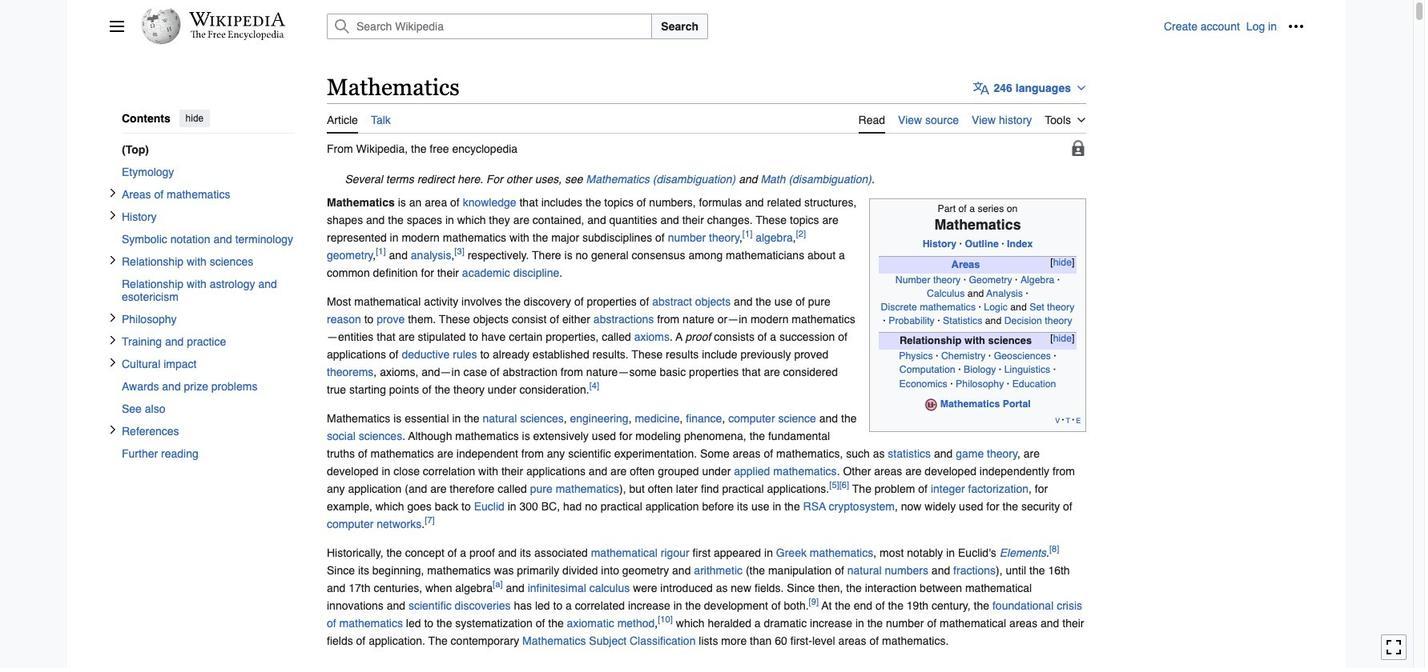 Task type: locate. For each thing, give the bounding box(es) containing it.
2 x small image from the top
[[108, 210, 118, 220]]

x small image
[[108, 255, 118, 265], [108, 335, 118, 345], [108, 358, 118, 367]]

portal image
[[925, 399, 938, 412]]

1 x small image from the top
[[108, 255, 118, 265]]

main content
[[320, 72, 1304, 669]]

note
[[327, 170, 1086, 188]]

1 x small image from the top
[[108, 188, 118, 197]]

0 vertical spatial x small image
[[108, 255, 118, 265]]

2 vertical spatial x small image
[[108, 358, 118, 367]]

1 vertical spatial x small image
[[108, 335, 118, 345]]

fullscreen image
[[1386, 640, 1402, 656]]

menu image
[[109, 18, 125, 34]]

None search field
[[308, 14, 1164, 39]]

3 x small image from the top
[[108, 358, 118, 367]]

x small image
[[108, 188, 118, 197], [108, 210, 118, 220], [108, 313, 118, 322], [108, 425, 118, 435]]



Task type: describe. For each thing, give the bounding box(es) containing it.
wikipedia image
[[189, 12, 285, 26]]

personal tools navigation
[[1164, 14, 1309, 39]]

2 x small image from the top
[[108, 335, 118, 345]]

the free encyclopedia image
[[190, 30, 284, 41]]

log in and more options image
[[1288, 18, 1304, 34]]

Search Wikipedia search field
[[327, 14, 652, 39]]

language progressive image
[[973, 80, 989, 96]]

page semi-protected image
[[1070, 140, 1086, 156]]

3 x small image from the top
[[108, 313, 118, 322]]

4 x small image from the top
[[108, 425, 118, 435]]



Task type: vqa. For each thing, say whether or not it's contained in the screenshot.
2nd x small icon from the top
yes



